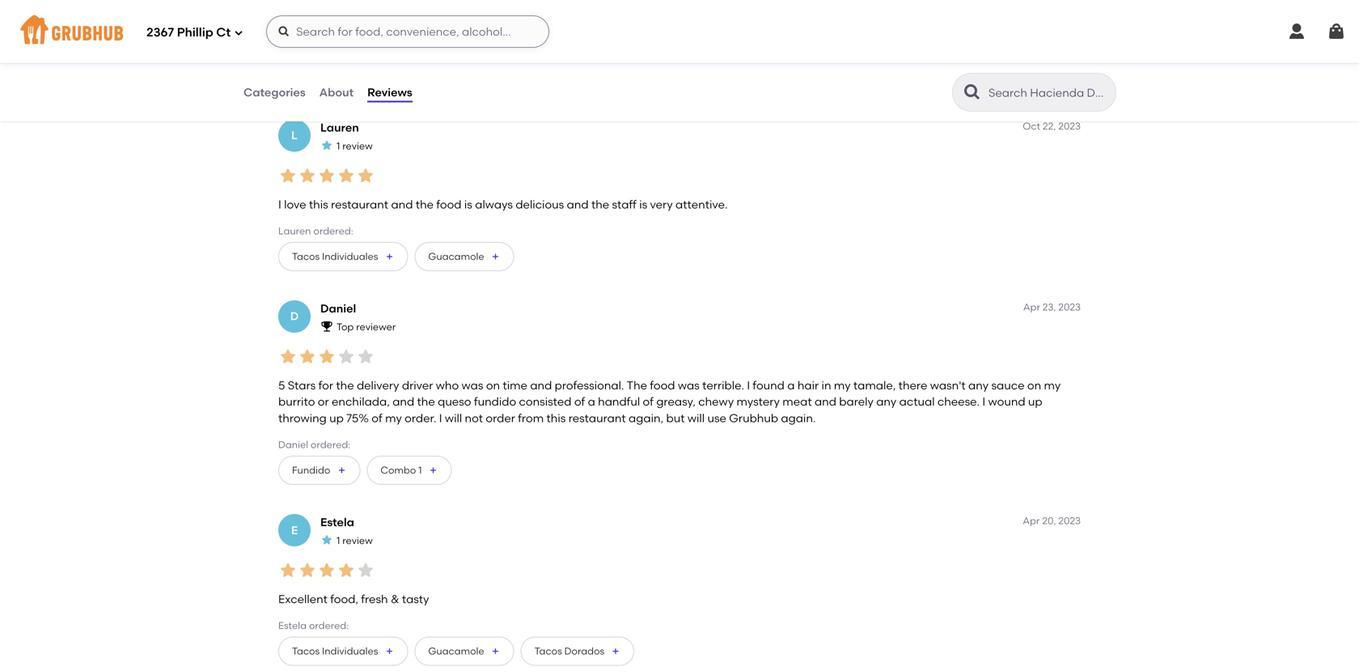 Task type: describe. For each thing, give the bounding box(es) containing it.
daniel for daniel
[[321, 301, 356, 315]]

2367 phillip ct
[[147, 25, 231, 40]]

&
[[391, 592, 399, 606]]

correct
[[441, 6, 478, 18]]

driver
[[402, 378, 433, 392]]

the up the order.
[[417, 395, 435, 408]]

plus icon image up reviewer
[[385, 252, 395, 261]]

e
[[291, 523, 298, 537]]

oct 22, 2023
[[1023, 120, 1081, 132]]

3 2023 from the top
[[1059, 515, 1081, 527]]

food inside the 5 stars for the delivery driver who was on time and professional. the food was terrible. i found a hair in my tamale, there wasn't any sauce on my burrito or enchilada, and the queso fundido consisted of a handful of greasy, chewy mystery meat and barely any actual cheese. i wound up throwing up 75% of my order. i will not order from this restaurant again, but will use grubhub again.
[[650, 378, 676, 392]]

tacos inside button
[[535, 645, 562, 657]]

tacos dorados button
[[521, 637, 635, 666]]

2023 for attentive.
[[1059, 120, 1081, 132]]

fundido button
[[278, 456, 360, 485]]

Search Hacienda Don Manuel search field
[[988, 85, 1111, 100]]

lauren ordered:
[[278, 225, 354, 237]]

order.
[[405, 411, 437, 425]]

0 horizontal spatial restaurant
[[331, 197, 389, 211]]

1 vertical spatial up
[[330, 411, 344, 425]]

handful
[[598, 395, 640, 408]]

chewy
[[699, 395, 734, 408]]

actual
[[900, 395, 935, 408]]

1 vertical spatial food
[[437, 197, 462, 211]]

tacos individuales button for this
[[278, 242, 408, 271]]

on
[[365, 6, 379, 18]]

1 horizontal spatial of
[[575, 395, 585, 408]]

from
[[518, 411, 544, 425]]

excellent food, fresh & tasty
[[278, 592, 429, 606]]

phillip
[[177, 25, 213, 40]]

combo 1 button
[[367, 456, 452, 485]]

combo 1
[[381, 464, 422, 476]]

consisted
[[519, 395, 572, 408]]

tacos individuales button for fresh
[[278, 637, 408, 666]]

use
[[708, 411, 727, 425]]

mystery
[[737, 395, 780, 408]]

fundido
[[474, 395, 517, 408]]

individuales for fresh
[[322, 645, 378, 657]]

guacamole for tasty
[[429, 645, 485, 657]]

75%
[[347, 411, 369, 425]]

1 is from the left
[[465, 197, 473, 211]]

fundido
[[292, 464, 331, 476]]

good food
[[288, 6, 339, 18]]

wasn't
[[931, 378, 966, 392]]

0 horizontal spatial food
[[317, 6, 339, 18]]

food,
[[330, 592, 359, 606]]

review for estela
[[343, 535, 373, 546]]

enchilada,
[[332, 395, 390, 408]]

lauren for lauren
[[321, 121, 359, 134]]

excellent
[[278, 592, 328, 606]]

apr 20, 2023
[[1023, 515, 1081, 527]]

review for lauren
[[343, 140, 373, 152]]

2023 for terrible.
[[1059, 301, 1081, 313]]

tacos individuales for this
[[292, 250, 378, 262]]

plus icon image for tasty guacamole button
[[491, 646, 501, 656]]

apr for excellent food, fresh & tasty
[[1023, 515, 1040, 527]]

the right for
[[336, 378, 354, 392]]

estela ordered:
[[278, 620, 349, 632]]

oct
[[1023, 120, 1041, 132]]

ordered: for food,
[[309, 620, 349, 632]]

very
[[650, 197, 673, 211]]

ct
[[216, 25, 231, 40]]

hair
[[798, 378, 819, 392]]

the
[[627, 378, 648, 392]]

greasy,
[[657, 395, 696, 408]]

staff
[[612, 197, 637, 211]]

reviews button
[[367, 63, 413, 121]]

again,
[[629, 411, 664, 425]]

on time delivery
[[365, 6, 402, 35]]

i up mystery
[[747, 378, 750, 392]]

or
[[318, 395, 329, 408]]

i left love
[[278, 197, 282, 211]]

2367
[[147, 25, 174, 40]]

tacos individuales for fresh
[[292, 645, 378, 657]]

guacamole for and
[[429, 250, 485, 262]]

good
[[288, 6, 315, 18]]

search icon image
[[963, 83, 983, 102]]

1 review for lauren
[[337, 140, 373, 152]]

reviewer
[[356, 321, 396, 333]]

barely
[[840, 395, 874, 408]]

tacos for food,
[[292, 645, 320, 657]]

5 stars for the delivery driver who was on time and professional. the food was terrible. i found a hair in my tamale, there wasn't any sauce on my burrito or enchilada, and the queso fundido consisted of a handful of greasy, chewy mystery meat and barely any actual cheese. i wound up throwing up 75% of my order. i will not order from this restaurant again, but will use grubhub again.
[[278, 378, 1061, 425]]

fresh
[[361, 592, 388, 606]]

but
[[667, 411, 685, 425]]

1 on from the left
[[486, 378, 500, 392]]

0 horizontal spatial a
[[588, 395, 596, 408]]

1 horizontal spatial my
[[834, 378, 851, 392]]

daniel ordered:
[[278, 439, 351, 451]]

guacamole button for tasty
[[415, 637, 515, 666]]

20,
[[1043, 515, 1057, 527]]

1 horizontal spatial svg image
[[1288, 22, 1307, 41]]

5
[[278, 378, 285, 392]]

top
[[337, 321, 354, 333]]

Search for food, convenience, alcohol... search field
[[266, 15, 550, 48]]

terrible.
[[703, 378, 745, 392]]

plus icon image for fundido 'button'
[[337, 465, 347, 475]]

in
[[822, 378, 832, 392]]

there
[[899, 378, 928, 392]]

trophy icon image
[[321, 320, 334, 333]]

grubhub
[[730, 411, 779, 425]]

reviews
[[368, 85, 413, 99]]

apr 23, 2023
[[1024, 301, 1081, 313]]

tacos dorados
[[535, 645, 605, 657]]

the left staff
[[592, 197, 610, 211]]

0 vertical spatial up
[[1029, 395, 1043, 408]]

categories button
[[243, 63, 307, 121]]

throwing
[[278, 411, 327, 425]]

restaurant inside the 5 stars for the delivery driver who was on time and professional. the food was terrible. i found a hair in my tamale, there wasn't any sauce on my burrito or enchilada, and the queso fundido consisted of a handful of greasy, chewy mystery meat and barely any actual cheese. i wound up throwing up 75% of my order. i will not order from this restaurant again, but will use grubhub again.
[[569, 411, 626, 425]]

queso
[[438, 395, 472, 408]]

lauren for lauren ordered:
[[278, 225, 311, 237]]

attentive.
[[676, 197, 728, 211]]

plus icon image down "&"
[[385, 646, 395, 656]]

professional.
[[555, 378, 624, 392]]

main navigation navigation
[[0, 0, 1360, 63]]

this inside the 5 stars for the delivery driver who was on time and professional. the food was terrible. i found a hair in my tamale, there wasn't any sauce on my burrito or enchilada, and the queso fundido consisted of a handful of greasy, chewy mystery meat and barely any actual cheese. i wound up throwing up 75% of my order. i will not order from this restaurant again, but will use grubhub again.
[[547, 411, 566, 425]]

who
[[436, 378, 459, 392]]

i love this restaurant and the food is always delicious and the staff is very attentive.
[[278, 197, 728, 211]]

2 horizontal spatial of
[[643, 395, 654, 408]]

found
[[753, 378, 785, 392]]

1 for lauren
[[337, 140, 340, 152]]



Task type: locate. For each thing, give the bounding box(es) containing it.
delivery inside the 5 stars for the delivery driver who was on time and professional. the food was terrible. i found a hair in my tamale, there wasn't any sauce on my burrito or enchilada, and the queso fundido consisted of a handful of greasy, chewy mystery meat and barely any actual cheese. i wound up throwing up 75% of my order. i will not order from this restaurant again, but will use grubhub again.
[[357, 378, 399, 392]]

order inside correct order
[[441, 23, 467, 35]]

1 right the e at the bottom left
[[337, 535, 340, 546]]

guacamole down tasty
[[429, 645, 485, 657]]

2 apr from the top
[[1023, 515, 1040, 527]]

always
[[475, 197, 513, 211]]

0 horizontal spatial on
[[486, 378, 500, 392]]

2023 right 23,
[[1059, 301, 1081, 313]]

1
[[337, 140, 340, 152], [419, 464, 422, 476], [337, 535, 340, 546]]

1 guacamole button from the top
[[415, 242, 515, 271]]

0 vertical spatial tacos individuales
[[292, 250, 378, 262]]

tasty
[[402, 592, 429, 606]]

2023 right "22,"
[[1059, 120, 1081, 132]]

this down consisted on the bottom left of the page
[[547, 411, 566, 425]]

time up fundido
[[503, 378, 528, 392]]

1 horizontal spatial a
[[788, 378, 795, 392]]

2 guacamole button from the top
[[415, 637, 515, 666]]

guacamole button
[[415, 242, 515, 271], [415, 637, 515, 666]]

2 vertical spatial 2023
[[1059, 515, 1081, 527]]

1 vertical spatial guacamole button
[[415, 637, 515, 666]]

0 vertical spatial time
[[381, 6, 402, 18]]

lauren down about
[[321, 121, 359, 134]]

1 vertical spatial tacos individuales button
[[278, 637, 408, 666]]

restaurant up lauren ordered:
[[331, 197, 389, 211]]

cheese.
[[938, 395, 980, 408]]

2 vertical spatial 1
[[337, 535, 340, 546]]

wound
[[989, 395, 1026, 408]]

tacos down estela ordered:
[[292, 645, 320, 657]]

1 vertical spatial individuales
[[322, 645, 378, 657]]

2 2023 from the top
[[1059, 301, 1081, 313]]

apr left 20,
[[1023, 515, 1040, 527]]

food left always
[[437, 197, 462, 211]]

1 review from the top
[[343, 140, 373, 152]]

0 horizontal spatial any
[[877, 395, 897, 408]]

plus icon image down always
[[491, 252, 501, 261]]

2023
[[1059, 120, 1081, 132], [1059, 301, 1081, 313], [1059, 515, 1081, 527]]

2 individuales from the top
[[322, 645, 378, 657]]

individuales down estela ordered:
[[322, 645, 378, 657]]

0 vertical spatial lauren
[[321, 121, 359, 134]]

0 vertical spatial a
[[788, 378, 795, 392]]

0 vertical spatial restaurant
[[331, 197, 389, 211]]

1 right l
[[337, 140, 340, 152]]

estela down excellent
[[278, 620, 307, 632]]

0 vertical spatial guacamole
[[429, 250, 485, 262]]

1 vertical spatial a
[[588, 395, 596, 408]]

2 is from the left
[[640, 197, 648, 211]]

a down professional.
[[588, 395, 596, 408]]

1 horizontal spatial lauren
[[321, 121, 359, 134]]

plus icon image
[[385, 252, 395, 261], [491, 252, 501, 261], [337, 465, 347, 475], [429, 465, 438, 475], [385, 646, 395, 656], [491, 646, 501, 656], [611, 646, 621, 656]]

2 will from the left
[[688, 411, 705, 425]]

plus icon image for tacos dorados button
[[611, 646, 621, 656]]

individuales for this
[[322, 250, 378, 262]]

0 vertical spatial 2023
[[1059, 120, 1081, 132]]

1 inside button
[[419, 464, 422, 476]]

plus icon image for guacamole button associated with and
[[491, 252, 501, 261]]

0 vertical spatial daniel
[[321, 301, 356, 315]]

23,
[[1043, 301, 1057, 313]]

1 review for estela
[[337, 535, 373, 546]]

i left wound
[[983, 395, 986, 408]]

was up queso
[[462, 378, 484, 392]]

1 horizontal spatial restaurant
[[569, 411, 626, 425]]

review
[[343, 140, 373, 152], [343, 535, 373, 546]]

tacos
[[292, 250, 320, 262], [292, 645, 320, 657], [535, 645, 562, 657]]

order
[[441, 23, 467, 35], [486, 411, 516, 425]]

sauce
[[992, 378, 1025, 392]]

1 vertical spatial lauren
[[278, 225, 311, 237]]

my right in
[[834, 378, 851, 392]]

top reviewer
[[337, 321, 396, 333]]

delivery up enchilada,
[[357, 378, 399, 392]]

is left always
[[465, 197, 473, 211]]

again.
[[781, 411, 816, 425]]

guacamole down always
[[429, 250, 485, 262]]

2 was from the left
[[678, 378, 700, 392]]

combo
[[381, 464, 416, 476]]

0 horizontal spatial time
[[381, 6, 402, 18]]

estela right the e at the bottom left
[[321, 515, 354, 529]]

on
[[486, 378, 500, 392], [1028, 378, 1042, 392]]

restaurant
[[331, 197, 389, 211], [569, 411, 626, 425]]

1 vertical spatial delivery
[[357, 378, 399, 392]]

1 horizontal spatial any
[[969, 378, 989, 392]]

tacos individuales down estela ordered:
[[292, 645, 378, 657]]

1 review up excellent food, fresh & tasty
[[337, 535, 373, 546]]

0 horizontal spatial estela
[[278, 620, 307, 632]]

1 vertical spatial ordered:
[[311, 439, 351, 451]]

time inside on time delivery
[[381, 6, 402, 18]]

lauren
[[321, 121, 359, 134], [278, 225, 311, 237]]

1 horizontal spatial time
[[503, 378, 528, 392]]

guacamole button for and
[[415, 242, 515, 271]]

the left always
[[416, 197, 434, 211]]

daniel for daniel ordered:
[[278, 439, 308, 451]]

1 vertical spatial apr
[[1023, 515, 1040, 527]]

guacamole button down tasty
[[415, 637, 515, 666]]

1 vertical spatial any
[[877, 395, 897, 408]]

0 vertical spatial estela
[[321, 515, 354, 529]]

of
[[575, 395, 585, 408], [643, 395, 654, 408], [372, 411, 383, 425]]

svg image
[[278, 25, 291, 38]]

restaurant down handful
[[569, 411, 626, 425]]

0 horizontal spatial this
[[309, 197, 328, 211]]

was
[[462, 378, 484, 392], [678, 378, 700, 392]]

time right on
[[381, 6, 402, 18]]

tamale,
[[854, 378, 896, 392]]

about
[[319, 85, 354, 99]]

guacamole
[[429, 250, 485, 262], [429, 645, 485, 657]]

up right wound
[[1029, 395, 1043, 408]]

this
[[309, 197, 328, 211], [547, 411, 566, 425]]

will down queso
[[445, 411, 462, 425]]

plus icon image for combo 1 button
[[429, 465, 438, 475]]

1 horizontal spatial on
[[1028, 378, 1042, 392]]

dorados
[[565, 645, 605, 657]]

1 horizontal spatial up
[[1029, 395, 1043, 408]]

is
[[465, 197, 473, 211], [640, 197, 648, 211]]

not
[[465, 411, 483, 425]]

meat
[[783, 395, 812, 408]]

1 apr from the top
[[1024, 301, 1041, 313]]

plus icon image inside combo 1 button
[[429, 465, 438, 475]]

0 vertical spatial 1 review
[[337, 140, 373, 152]]

of up again, at the bottom left of page
[[643, 395, 654, 408]]

time
[[381, 6, 402, 18], [503, 378, 528, 392]]

1 vertical spatial 2023
[[1059, 301, 1081, 313]]

2023 right 20,
[[1059, 515, 1081, 527]]

on right sauce
[[1028, 378, 1042, 392]]

1 horizontal spatial food
[[437, 197, 462, 211]]

0 horizontal spatial up
[[330, 411, 344, 425]]

1 horizontal spatial order
[[486, 411, 516, 425]]

on up fundido
[[486, 378, 500, 392]]

0 horizontal spatial daniel
[[278, 439, 308, 451]]

i right the order.
[[439, 411, 442, 425]]

1 vertical spatial guacamole
[[429, 645, 485, 657]]

1 horizontal spatial estela
[[321, 515, 354, 529]]

correct order
[[441, 6, 478, 35]]

2 tacos individuales button from the top
[[278, 637, 408, 666]]

1 review down about button
[[337, 140, 373, 152]]

1 right combo
[[419, 464, 422, 476]]

0 vertical spatial tacos individuales button
[[278, 242, 408, 271]]

22,
[[1043, 120, 1057, 132]]

any down the tamale,
[[877, 395, 897, 408]]

apr left 23,
[[1024, 301, 1041, 313]]

apr for 5 stars for the delivery driver who was on time and professional. the food was terrible. i found a hair in my tamale, there wasn't any sauce on my burrito or enchilada, and the queso fundido consisted of a handful of greasy, chewy mystery meat and barely any actual cheese. i wound up throwing up 75% of my order. i will not order from this restaurant again, but will use grubhub again.
[[1024, 301, 1041, 313]]

plus icon image right fundido
[[337, 465, 347, 475]]

estela for estela ordered:
[[278, 620, 307, 632]]

1 for estela
[[337, 535, 340, 546]]

svg image
[[1288, 22, 1307, 41], [1328, 22, 1347, 41], [234, 28, 244, 38]]

is left very
[[640, 197, 648, 211]]

1 horizontal spatial is
[[640, 197, 648, 211]]

plus icon image left tacos dorados
[[491, 646, 501, 656]]

2 tacos individuales from the top
[[292, 645, 378, 657]]

1 vertical spatial restaurant
[[569, 411, 626, 425]]

1 tacos individuales from the top
[[292, 250, 378, 262]]

delivery
[[365, 23, 401, 35], [357, 378, 399, 392]]

up left 75%
[[330, 411, 344, 425]]

individuales
[[322, 250, 378, 262], [322, 645, 378, 657]]

lauren down love
[[278, 225, 311, 237]]

tacos individuales button down estela ordered:
[[278, 637, 408, 666]]

2 horizontal spatial my
[[1045, 378, 1061, 392]]

tacos left dorados
[[535, 645, 562, 657]]

2 vertical spatial ordered:
[[309, 620, 349, 632]]

this right love
[[309, 197, 328, 211]]

0 vertical spatial any
[[969, 378, 989, 392]]

plus icon image right dorados
[[611, 646, 621, 656]]

delivery inside on time delivery
[[365, 23, 401, 35]]

plus icon image right combo 1
[[429, 465, 438, 475]]

apr
[[1024, 301, 1041, 313], [1023, 515, 1040, 527]]

2 horizontal spatial food
[[650, 378, 676, 392]]

a
[[788, 378, 795, 392], [588, 395, 596, 408]]

0 vertical spatial apr
[[1024, 301, 1041, 313]]

1 vertical spatial time
[[503, 378, 528, 392]]

burrito
[[278, 395, 315, 408]]

daniel
[[321, 301, 356, 315], [278, 439, 308, 451]]

was up the 'greasy,'
[[678, 378, 700, 392]]

1 was from the left
[[462, 378, 484, 392]]

and
[[391, 197, 413, 211], [567, 197, 589, 211], [530, 378, 552, 392], [393, 395, 415, 408], [815, 395, 837, 408]]

1 vertical spatial daniel
[[278, 439, 308, 451]]

0 horizontal spatial was
[[462, 378, 484, 392]]

my left the order.
[[385, 411, 402, 425]]

1 vertical spatial 1 review
[[337, 535, 373, 546]]

i
[[278, 197, 282, 211], [747, 378, 750, 392], [983, 395, 986, 408], [439, 411, 442, 425]]

individuales down lauren ordered:
[[322, 250, 378, 262]]

the
[[416, 197, 434, 211], [592, 197, 610, 211], [336, 378, 354, 392], [417, 395, 435, 408]]

0 vertical spatial review
[[343, 140, 373, 152]]

1 vertical spatial estela
[[278, 620, 307, 632]]

will right but
[[688, 411, 705, 425]]

tacos individuales button down lauren ordered:
[[278, 242, 408, 271]]

2 1 review from the top
[[337, 535, 373, 546]]

0 horizontal spatial lauren
[[278, 225, 311, 237]]

order down fundido
[[486, 411, 516, 425]]

0 horizontal spatial is
[[465, 197, 473, 211]]

0 horizontal spatial will
[[445, 411, 462, 425]]

0 vertical spatial delivery
[[365, 23, 401, 35]]

food up the 'greasy,'
[[650, 378, 676, 392]]

plus icon image inside tacos dorados button
[[611, 646, 621, 656]]

categories
[[244, 85, 306, 99]]

0 vertical spatial individuales
[[322, 250, 378, 262]]

review down about button
[[343, 140, 373, 152]]

0 vertical spatial guacamole button
[[415, 242, 515, 271]]

2 on from the left
[[1028, 378, 1042, 392]]

up
[[1029, 395, 1043, 408], [330, 411, 344, 425]]

0 horizontal spatial of
[[372, 411, 383, 425]]

for
[[319, 378, 334, 392]]

food right the good on the top
[[317, 6, 339, 18]]

1 vertical spatial review
[[343, 535, 373, 546]]

1 horizontal spatial daniel
[[321, 301, 356, 315]]

star icon image
[[321, 139, 334, 152], [278, 166, 298, 185], [298, 166, 317, 185], [317, 166, 337, 185], [337, 166, 356, 185], [356, 166, 376, 185], [278, 347, 298, 366], [298, 347, 317, 366], [317, 347, 337, 366], [337, 347, 356, 366], [356, 347, 376, 366], [321, 534, 334, 547], [278, 561, 298, 580], [298, 561, 317, 580], [317, 561, 337, 580], [337, 561, 356, 580], [356, 561, 376, 580]]

0 vertical spatial order
[[441, 23, 467, 35]]

time inside the 5 stars for the delivery driver who was on time and professional. the food was terrible. i found a hair in my tamale, there wasn't any sauce on my burrito or enchilada, and the queso fundido consisted of a handful of greasy, chewy mystery meat and barely any actual cheese. i wound up throwing up 75% of my order. i will not order from this restaurant again, but will use grubhub again.
[[503, 378, 528, 392]]

of down professional.
[[575, 395, 585, 408]]

2 review from the top
[[343, 535, 373, 546]]

l
[[291, 128, 298, 142]]

2 horizontal spatial svg image
[[1328, 22, 1347, 41]]

daniel down throwing at the bottom
[[278, 439, 308, 451]]

1 review
[[337, 140, 373, 152], [337, 535, 373, 546]]

1 guacamole from the top
[[429, 250, 485, 262]]

2 guacamole from the top
[[429, 645, 485, 657]]

order inside the 5 stars for the delivery driver who was on time and professional. the food was terrible. i found a hair in my tamale, there wasn't any sauce on my burrito or enchilada, and the queso fundido consisted of a handful of greasy, chewy mystery meat and barely any actual cheese. i wound up throwing up 75% of my order. i will not order from this restaurant again, but will use grubhub again.
[[486, 411, 516, 425]]

1 vertical spatial tacos individuales
[[292, 645, 378, 657]]

stars
[[288, 378, 316, 392]]

tacos individuales button
[[278, 242, 408, 271], [278, 637, 408, 666]]

estela
[[321, 515, 354, 529], [278, 620, 307, 632]]

guacamole button down always
[[415, 242, 515, 271]]

ordered: for stars
[[311, 439, 351, 451]]

1 vertical spatial 1
[[419, 464, 422, 476]]

delicious
[[516, 197, 564, 211]]

0 horizontal spatial order
[[441, 23, 467, 35]]

ordered: for love
[[314, 225, 354, 237]]

1 horizontal spatial was
[[678, 378, 700, 392]]

1 individuales from the top
[[322, 250, 378, 262]]

1 2023 from the top
[[1059, 120, 1081, 132]]

1 tacos individuales button from the top
[[278, 242, 408, 271]]

about button
[[319, 63, 355, 121]]

love
[[284, 197, 306, 211]]

0 horizontal spatial my
[[385, 411, 402, 425]]

daniel up top
[[321, 301, 356, 315]]

1 vertical spatial this
[[547, 411, 566, 425]]

estela for estela
[[321, 515, 354, 529]]

0 vertical spatial 1
[[337, 140, 340, 152]]

2 vertical spatial food
[[650, 378, 676, 392]]

any up cheese.
[[969, 378, 989, 392]]

0 vertical spatial ordered:
[[314, 225, 354, 237]]

a left hair
[[788, 378, 795, 392]]

0 vertical spatial this
[[309, 197, 328, 211]]

1 will from the left
[[445, 411, 462, 425]]

any
[[969, 378, 989, 392], [877, 395, 897, 408]]

d
[[290, 309, 299, 323]]

review up excellent food, fresh & tasty
[[343, 535, 373, 546]]

of right 75%
[[372, 411, 383, 425]]

1 horizontal spatial this
[[547, 411, 566, 425]]

1 horizontal spatial will
[[688, 411, 705, 425]]

ordered:
[[314, 225, 354, 237], [311, 439, 351, 451], [309, 620, 349, 632]]

1 vertical spatial order
[[486, 411, 516, 425]]

0 horizontal spatial svg image
[[234, 28, 244, 38]]

tacos for love
[[292, 250, 320, 262]]

delivery down on
[[365, 23, 401, 35]]

tacos down lauren ordered:
[[292, 250, 320, 262]]

my right sauce
[[1045, 378, 1061, 392]]

food
[[317, 6, 339, 18], [437, 197, 462, 211], [650, 378, 676, 392]]

order down correct
[[441, 23, 467, 35]]

plus icon image inside fundido 'button'
[[337, 465, 347, 475]]

tacos individuales down lauren ordered:
[[292, 250, 378, 262]]

0 vertical spatial food
[[317, 6, 339, 18]]

1 1 review from the top
[[337, 140, 373, 152]]



Task type: vqa. For each thing, say whether or not it's contained in the screenshot.
SWEETENED
no



